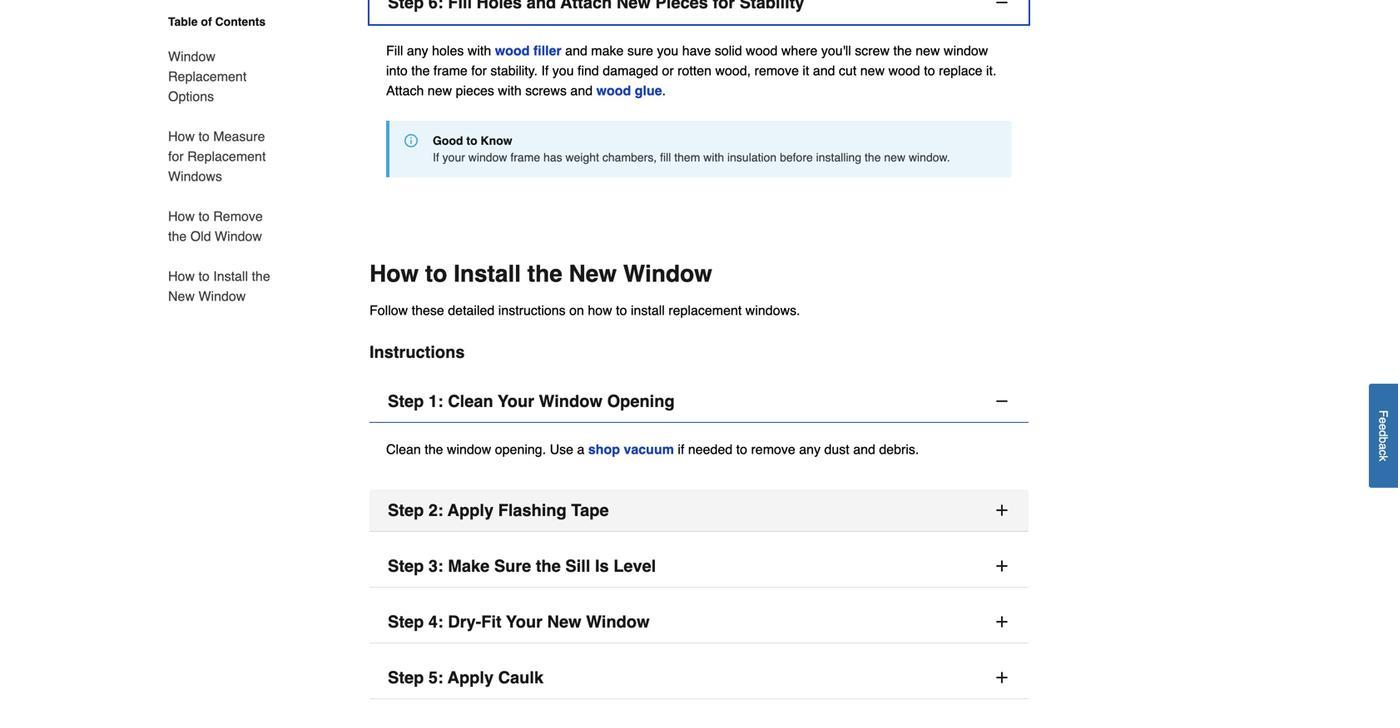 Task type: vqa. For each thing, say whether or not it's contained in the screenshot.
available,
no



Task type: locate. For each thing, give the bounding box(es) containing it.
3 plus image from the top
[[994, 614, 1011, 630]]

0 vertical spatial frame
[[434, 63, 468, 78]]

plus image inside step 4: dry-fit your new window button
[[994, 614, 1011, 630]]

window up the install
[[623, 261, 713, 287]]

you left find
[[553, 63, 574, 78]]

how to install the new window up instructions
[[370, 261, 713, 287]]

wood down 'screw'
[[889, 63, 921, 78]]

opening.
[[495, 442, 546, 457]]

if
[[542, 63, 549, 78], [433, 151, 439, 164]]

install
[[454, 261, 521, 287], [213, 268, 248, 284]]

step 4: dry-fit your new window
[[388, 612, 650, 632]]

0 vertical spatial clean
[[448, 392, 493, 411]]

and right 'dust'
[[853, 442, 876, 457]]

wood right "solid"
[[746, 43, 778, 58]]

weight
[[566, 151, 599, 164]]

apply right 5:
[[448, 668, 494, 687]]

the right into
[[411, 63, 430, 78]]

a up k on the bottom
[[1377, 443, 1391, 450]]

1 vertical spatial clean
[[386, 442, 421, 457]]

replacement inside how to measure for replacement windows
[[187, 149, 266, 164]]

0 vertical spatial replacement
[[168, 69, 247, 84]]

2:
[[429, 501, 443, 520]]

to inside how to install the new window link
[[199, 268, 210, 284]]

screws
[[525, 83, 567, 98]]

your right 'fit'
[[506, 612, 543, 632]]

new up how
[[569, 261, 617, 287]]

0 horizontal spatial frame
[[434, 63, 468, 78]]

window inside how to install the new window
[[199, 288, 246, 304]]

0 horizontal spatial if
[[433, 151, 439, 164]]

with
[[468, 43, 491, 58], [498, 83, 522, 98], [704, 151, 724, 164]]

apply inside button
[[448, 668, 494, 687]]

step for step 5: apply caulk
[[388, 668, 424, 687]]

old
[[190, 229, 211, 244]]

new
[[916, 43, 940, 58], [861, 63, 885, 78], [428, 83, 452, 98], [884, 151, 906, 164]]

to inside and make sure you have solid wood where you'll screw the new window into the frame for stability. if you find damaged or rotten wood, remove it and cut new wood to replace it. attach new pieces with screws and
[[924, 63, 935, 78]]

the left old
[[168, 229, 187, 244]]

a inside button
[[1377, 443, 1391, 450]]

step left 4:
[[388, 612, 424, 632]]

1 e from the top
[[1377, 417, 1391, 424]]

1 plus image from the top
[[994, 502, 1011, 519]]

step left 2:
[[388, 501, 424, 520]]

plus image inside step 3: make sure the sill is level button
[[994, 558, 1011, 575]]

1 horizontal spatial how to install the new window
[[370, 261, 713, 287]]

install down how to remove the old window link
[[213, 268, 248, 284]]

for up windows
[[168, 149, 184, 164]]

new left window. at the top of page
[[884, 151, 906, 164]]

window up replace
[[944, 43, 988, 58]]

install
[[631, 303, 665, 318]]

e up b
[[1377, 424, 1391, 430]]

to left measure
[[199, 129, 210, 144]]

window down remove
[[215, 229, 262, 244]]

1 horizontal spatial clean
[[448, 392, 493, 411]]

you up or
[[657, 43, 679, 58]]

how for how to remove the old window link
[[168, 209, 195, 224]]

your up opening.
[[498, 392, 534, 411]]

step inside button
[[388, 501, 424, 520]]

apply inside button
[[448, 501, 494, 520]]

a right use
[[577, 442, 585, 457]]

window down 'table'
[[168, 49, 216, 64]]

replacement down measure
[[187, 149, 266, 164]]

window down old
[[199, 288, 246, 304]]

0 horizontal spatial install
[[213, 268, 248, 284]]

1 vertical spatial new
[[168, 288, 195, 304]]

clean
[[448, 392, 493, 411], [386, 442, 421, 457]]

step 5: apply caulk
[[388, 668, 544, 687]]

to right good
[[467, 134, 478, 147]]

a for use
[[577, 442, 585, 457]]

frame
[[434, 63, 468, 78], [511, 151, 540, 164]]

new inside good to know if your window frame has weight chambers, fill them with insulation before installing the new window.
[[884, 151, 906, 164]]

you
[[657, 43, 679, 58], [553, 63, 574, 78]]

window inside and make sure you have solid wood where you'll screw the new window into the frame for stability. if you find damaged or rotten wood, remove it and cut new wood to replace it. attach new pieces with screws and
[[944, 43, 988, 58]]

new down the sill
[[547, 612, 582, 632]]

and
[[565, 43, 588, 58], [813, 63, 835, 78], [571, 83, 593, 98], [853, 442, 876, 457]]

0 vertical spatial apply
[[448, 501, 494, 520]]

step for step 3: make sure the sill is level
[[388, 557, 424, 576]]

2 vertical spatial with
[[704, 151, 724, 164]]

1 vertical spatial if
[[433, 151, 439, 164]]

where
[[782, 43, 818, 58]]

the inside step 3: make sure the sill is level button
[[536, 557, 561, 576]]

f
[[1377, 410, 1391, 417]]

windows.
[[746, 303, 801, 318]]

f e e d b a c k button
[[1369, 384, 1399, 488]]

good
[[433, 134, 463, 147]]

plus image for is
[[994, 558, 1011, 575]]

remove inside and make sure you have solid wood where you'll screw the new window into the frame for stability. if you find damaged or rotten wood, remove it and cut new wood to replace it. attach new pieces with screws and
[[755, 63, 799, 78]]

e
[[1377, 417, 1391, 424], [1377, 424, 1391, 430]]

remove right needed at the bottom of the page
[[751, 442, 796, 457]]

1 apply from the top
[[448, 501, 494, 520]]

how inside how to remove the old window
[[168, 209, 195, 224]]

0 horizontal spatial with
[[468, 43, 491, 58]]

these
[[412, 303, 444, 318]]

window.
[[909, 151, 951, 164]]

options
[[168, 89, 214, 104]]

4 step from the top
[[388, 612, 424, 632]]

2 horizontal spatial with
[[704, 151, 724, 164]]

0 vertical spatial plus image
[[994, 502, 1011, 519]]

c
[[1377, 450, 1391, 456]]

and down find
[[571, 83, 593, 98]]

the right 'screw'
[[894, 43, 912, 58]]

minus image
[[994, 0, 1011, 11]]

0 vertical spatial any
[[407, 43, 428, 58]]

vacuum
[[624, 442, 674, 457]]

step left 3:
[[388, 557, 424, 576]]

how to install the new window inside the table of contents element
[[168, 268, 270, 304]]

plus image
[[994, 502, 1011, 519], [994, 558, 1011, 575], [994, 614, 1011, 630]]

window inside good to know if your window frame has weight chambers, fill them with insulation before installing the new window.
[[469, 151, 507, 164]]

window inside how to remove the old window
[[215, 229, 262, 244]]

1 horizontal spatial if
[[542, 63, 549, 78]]

1 step from the top
[[388, 392, 424, 411]]

2 e from the top
[[1377, 424, 1391, 430]]

window inside window replacement options
[[168, 49, 216, 64]]

the down 1:
[[425, 442, 443, 457]]

2 plus image from the top
[[994, 558, 1011, 575]]

window down know
[[469, 151, 507, 164]]

step for step 4: dry-fit your new window
[[388, 612, 424, 632]]

dust
[[825, 442, 850, 457]]

0 vertical spatial remove
[[755, 63, 799, 78]]

to inside good to know if your window frame has weight chambers, fill them with insulation before installing the new window.
[[467, 134, 478, 147]]

with down stability.
[[498, 83, 522, 98]]

0 vertical spatial window
[[944, 43, 988, 58]]

how for how to measure for replacement windows link
[[168, 129, 195, 144]]

e up d
[[1377, 417, 1391, 424]]

1:
[[429, 392, 443, 411]]

and right it
[[813, 63, 835, 78]]

step 4: dry-fit your new window button
[[370, 601, 1029, 644]]

step
[[388, 392, 424, 411], [388, 501, 424, 520], [388, 557, 424, 576], [388, 612, 424, 632], [388, 668, 424, 687]]

1 vertical spatial you
[[553, 63, 574, 78]]

make
[[591, 43, 624, 58]]

0 vertical spatial for
[[471, 63, 487, 78]]

on
[[570, 303, 584, 318]]

how
[[168, 129, 195, 144], [168, 209, 195, 224], [370, 261, 419, 287], [168, 268, 195, 284]]

1 vertical spatial apply
[[448, 668, 494, 687]]

your
[[443, 151, 465, 164]]

windows
[[168, 169, 222, 184]]

window
[[168, 49, 216, 64], [215, 229, 262, 244], [623, 261, 713, 287], [199, 288, 246, 304], [539, 392, 603, 411], [586, 612, 650, 632]]

it
[[803, 63, 810, 78]]

your
[[498, 392, 534, 411], [506, 612, 543, 632]]

if inside good to know if your window frame has weight chambers, fill them with insulation before installing the new window.
[[433, 151, 439, 164]]

how for how to install the new window link
[[168, 268, 195, 284]]

0 horizontal spatial any
[[407, 43, 428, 58]]

1 horizontal spatial you
[[657, 43, 679, 58]]

info image
[[405, 134, 418, 147]]

how inside how to measure for replacement windows
[[168, 129, 195, 144]]

new
[[569, 261, 617, 287], [168, 288, 195, 304], [547, 612, 582, 632]]

the down how to remove the old window link
[[252, 268, 270, 284]]

for up pieces
[[471, 63, 487, 78]]

1 horizontal spatial with
[[498, 83, 522, 98]]

new down old
[[168, 288, 195, 304]]

step left 1:
[[388, 392, 424, 411]]

2 apply from the top
[[448, 668, 494, 687]]

new up replace
[[916, 43, 940, 58]]

1 vertical spatial plus image
[[994, 558, 1011, 575]]

0 horizontal spatial clean
[[386, 442, 421, 457]]

5 step from the top
[[388, 668, 424, 687]]

1 vertical spatial frame
[[511, 151, 540, 164]]

0 vertical spatial your
[[498, 392, 534, 411]]

a
[[577, 442, 585, 457], [1377, 443, 1391, 450]]

apply
[[448, 501, 494, 520], [448, 668, 494, 687]]

2 vertical spatial plus image
[[994, 614, 1011, 630]]

apply right 2:
[[448, 501, 494, 520]]

1 vertical spatial window
[[469, 151, 507, 164]]

wood glue link
[[597, 83, 662, 98]]

1 horizontal spatial a
[[1377, 443, 1391, 450]]

solid
[[715, 43, 742, 58]]

cut
[[839, 63, 857, 78]]

1 horizontal spatial any
[[799, 442, 821, 457]]

1 horizontal spatial for
[[471, 63, 487, 78]]

instructions
[[370, 343, 465, 362]]

1 vertical spatial remove
[[751, 442, 796, 457]]

0 horizontal spatial a
[[577, 442, 585, 457]]

with right holes
[[468, 43, 491, 58]]

install up detailed
[[454, 261, 521, 287]]

plus image for window
[[994, 614, 1011, 630]]

of
[[201, 15, 212, 28]]

0 horizontal spatial you
[[553, 63, 574, 78]]

remove left it
[[755, 63, 799, 78]]

0 horizontal spatial for
[[168, 149, 184, 164]]

how down old
[[168, 268, 195, 284]]

frame left has
[[511, 151, 540, 164]]

to
[[924, 63, 935, 78], [199, 129, 210, 144], [467, 134, 478, 147], [199, 209, 210, 224], [425, 261, 447, 287], [199, 268, 210, 284], [616, 303, 627, 318], [737, 442, 748, 457]]

the
[[894, 43, 912, 58], [411, 63, 430, 78], [865, 151, 881, 164], [168, 229, 187, 244], [528, 261, 563, 287], [252, 268, 270, 284], [425, 442, 443, 457], [536, 557, 561, 576]]

how up old
[[168, 209, 195, 224]]

replacement up options
[[168, 69, 247, 84]]

fill
[[386, 43, 403, 58]]

window
[[944, 43, 988, 58], [469, 151, 507, 164], [447, 442, 491, 457]]

how down options
[[168, 129, 195, 144]]

0 horizontal spatial how to install the new window
[[168, 268, 270, 304]]

1 vertical spatial for
[[168, 149, 184, 164]]

1 horizontal spatial frame
[[511, 151, 540, 164]]

2 vertical spatial new
[[547, 612, 582, 632]]

step left 5:
[[388, 668, 424, 687]]

window left opening.
[[447, 442, 491, 457]]

clean inside button
[[448, 392, 493, 411]]

step 2: apply flashing tape
[[388, 501, 609, 520]]

b
[[1377, 437, 1391, 443]]

any right fill
[[407, 43, 428, 58]]

how to install the new window down old
[[168, 268, 270, 304]]

to left replace
[[924, 63, 935, 78]]

to down old
[[199, 268, 210, 284]]

sill
[[566, 557, 591, 576]]

0 vertical spatial if
[[542, 63, 549, 78]]

1 vertical spatial with
[[498, 83, 522, 98]]

the inside how to install the new window link
[[252, 268, 270, 284]]

to up old
[[199, 209, 210, 224]]

frame down holes
[[434, 63, 468, 78]]

chambers,
[[603, 151, 657, 164]]

flashing
[[498, 501, 567, 520]]

1 vertical spatial any
[[799, 442, 821, 457]]

with inside and make sure you have solid wood where you'll screw the new window into the frame for stability. if you find damaged or rotten wood, remove it and cut new wood to replace it. attach new pieces with screws and
[[498, 83, 522, 98]]

3 step from the top
[[388, 557, 424, 576]]

the left the sill
[[536, 557, 561, 576]]

table of contents
[[168, 15, 266, 28]]

if left your on the left of the page
[[433, 151, 439, 164]]

have
[[682, 43, 711, 58]]

step 3: make sure the sill is level
[[388, 557, 656, 576]]

how up follow
[[370, 261, 419, 287]]

with right the 'them'
[[704, 151, 724, 164]]

5:
[[429, 668, 443, 687]]

to up "these"
[[425, 261, 447, 287]]

how to install the new window
[[370, 261, 713, 287], [168, 268, 270, 304]]

2 step from the top
[[388, 501, 424, 520]]

replacement inside the 'window replacement options' link
[[168, 69, 247, 84]]

new right 'attach'
[[428, 83, 452, 98]]

if up screws
[[542, 63, 549, 78]]

filler
[[534, 43, 562, 58]]

rotten
[[678, 63, 712, 78]]

the right installing
[[865, 151, 881, 164]]

1 vertical spatial replacement
[[187, 149, 266, 164]]

window replacement options link
[[168, 37, 273, 117]]

to inside how to measure for replacement windows
[[199, 129, 210, 144]]

any left 'dust'
[[799, 442, 821, 457]]

window up use
[[539, 392, 603, 411]]



Task type: describe. For each thing, give the bounding box(es) containing it.
if inside and make sure you have solid wood where you'll screw the new window into the frame for stability. if you find damaged or rotten wood, remove it and cut new wood to replace it. attach new pieces with screws and
[[542, 63, 549, 78]]

4:
[[429, 612, 443, 632]]

or
[[662, 63, 674, 78]]

new inside button
[[547, 612, 582, 632]]

the up instructions
[[528, 261, 563, 287]]

glue
[[635, 83, 662, 98]]

dry-
[[448, 612, 481, 632]]

step for step 2: apply flashing tape
[[388, 501, 424, 520]]

screw
[[855, 43, 890, 58]]

tape
[[571, 501, 609, 520]]

measure
[[213, 129, 265, 144]]

how to remove the old window link
[[168, 196, 273, 256]]

follow these detailed instructions on how to install replacement windows.
[[370, 303, 801, 318]]

level
[[614, 557, 656, 576]]

.
[[662, 83, 666, 98]]

frame inside and make sure you have solid wood where you'll screw the new window into the frame for stability. if you find damaged or rotten wood, remove it and cut new wood to replace it. attach new pieces with screws and
[[434, 63, 468, 78]]

step 1: clean your window opening button
[[370, 381, 1029, 423]]

apply for 5:
[[448, 668, 494, 687]]

use
[[550, 442, 574, 457]]

step 3: make sure the sill is level button
[[370, 545, 1029, 588]]

and up find
[[565, 43, 588, 58]]

good to know if your window frame has weight chambers, fill them with insulation before installing the new window.
[[433, 134, 951, 164]]

wood filler link
[[495, 43, 562, 58]]

stability.
[[491, 63, 538, 78]]

shop
[[588, 442, 620, 457]]

with inside good to know if your window frame has weight chambers, fill them with insulation before installing the new window.
[[704, 151, 724, 164]]

the inside good to know if your window frame has weight chambers, fill them with insulation before installing the new window.
[[865, 151, 881, 164]]

find
[[578, 63, 599, 78]]

install inside the table of contents element
[[213, 268, 248, 284]]

remove
[[213, 209, 263, 224]]

step 2: apply flashing tape button
[[370, 490, 1029, 532]]

fill any holes with wood filler
[[386, 43, 562, 58]]

the inside how to remove the old window
[[168, 229, 187, 244]]

is
[[595, 557, 609, 576]]

fit
[[481, 612, 502, 632]]

new inside the table of contents element
[[168, 288, 195, 304]]

0 vertical spatial with
[[468, 43, 491, 58]]

to inside how to remove the old window
[[199, 209, 210, 224]]

detailed
[[448, 303, 495, 318]]

fill
[[660, 151, 671, 164]]

replacement
[[669, 303, 742, 318]]

caulk
[[498, 668, 544, 687]]

wood,
[[716, 63, 751, 78]]

and make sure you have solid wood where you'll screw the new window into the frame for stability. if you find damaged or rotten wood, remove it and cut new wood to replace it. attach new pieces with screws and
[[386, 43, 997, 98]]

1 horizontal spatial install
[[454, 261, 521, 287]]

plus image inside step 2: apply flashing tape button
[[994, 502, 1011, 519]]

if
[[678, 442, 685, 457]]

insulation
[[728, 151, 777, 164]]

step 1: clean your window opening
[[388, 392, 675, 411]]

into
[[386, 63, 408, 78]]

0 vertical spatial new
[[569, 261, 617, 287]]

plus image
[[994, 669, 1011, 686]]

a for b
[[1377, 443, 1391, 450]]

you'll
[[822, 43, 852, 58]]

to right needed at the bottom of the page
[[737, 442, 748, 457]]

before
[[780, 151, 813, 164]]

0 vertical spatial you
[[657, 43, 679, 58]]

installing
[[816, 151, 862, 164]]

follow
[[370, 303, 408, 318]]

sure
[[628, 43, 654, 58]]

for inside and make sure you have solid wood where you'll screw the new window into the frame for stability. if you find damaged or rotten wood, remove it and cut new wood to replace it. attach new pieces with screws and
[[471, 63, 487, 78]]

pieces
[[456, 83, 494, 98]]

for inside how to measure for replacement windows
[[168, 149, 184, 164]]

minus image
[[994, 393, 1011, 410]]

shop vacuum link
[[588, 442, 674, 457]]

opening
[[607, 392, 675, 411]]

apply for 2:
[[448, 501, 494, 520]]

1 vertical spatial your
[[506, 612, 543, 632]]

needed
[[688, 442, 733, 457]]

sure
[[494, 557, 531, 576]]

wood glue .
[[597, 83, 666, 98]]

them
[[675, 151, 700, 164]]

how to install the new window link
[[168, 256, 273, 306]]

window replacement options
[[168, 49, 247, 104]]

contents
[[215, 15, 266, 28]]

debris.
[[879, 442, 919, 457]]

2 vertical spatial window
[[447, 442, 491, 457]]

3:
[[429, 557, 443, 576]]

table of contents element
[[148, 13, 273, 306]]

window down is
[[586, 612, 650, 632]]

damaged
[[603, 63, 659, 78]]

new down 'screw'
[[861, 63, 885, 78]]

to right how
[[616, 303, 627, 318]]

how
[[588, 303, 612, 318]]

it.
[[987, 63, 997, 78]]

f e e d b a c k
[[1377, 410, 1391, 462]]

clean the window opening. use a shop vacuum if needed to remove any dust and debris.
[[386, 442, 919, 457]]

step for step 1: clean your window opening
[[388, 392, 424, 411]]

wood up stability.
[[495, 43, 530, 58]]

how to measure for replacement windows link
[[168, 117, 273, 196]]

attach
[[386, 83, 424, 98]]

instructions
[[498, 303, 566, 318]]

replace
[[939, 63, 983, 78]]

has
[[544, 151, 562, 164]]

step 5: apply caulk button
[[370, 657, 1029, 699]]

frame inside good to know if your window frame has weight chambers, fill them with insulation before installing the new window.
[[511, 151, 540, 164]]

how to remove the old window
[[168, 209, 263, 244]]

holes
[[432, 43, 464, 58]]

d
[[1377, 430, 1391, 437]]

wood down the damaged
[[597, 83, 631, 98]]



